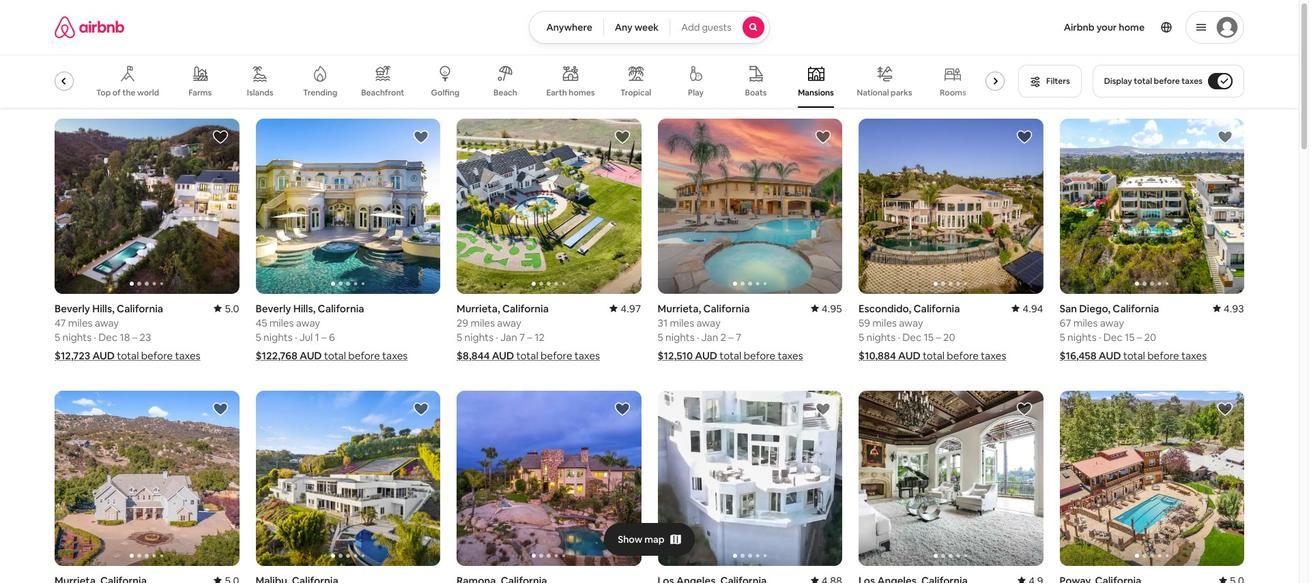 Task type: vqa. For each thing, say whether or not it's contained in the screenshot.
Dec Hills,
yes



Task type: describe. For each thing, give the bounding box(es) containing it.
7 inside murrieta, california 29 miles away 5 nights · jan 7 – 12 $8,844 aud total before taxes
[[520, 331, 525, 344]]

total inside beverly hills, california 47 miles away 5 nights · dec 18 – 23 $12,723 aud total before taxes
[[117, 350, 139, 362]]

national
[[857, 87, 889, 98]]

– inside beverly hills, california 47 miles away 5 nights · dec 18 – 23 $12,723 aud total before taxes
[[132, 331, 137, 344]]

4.9 out of 5 average rating image
[[1018, 575, 1043, 584]]

parks
[[891, 87, 912, 98]]

add to wishlist: malibu, california image
[[413, 401, 429, 418]]

5 inside 'escondido, california 59 miles away 5 nights · dec 15 – 20 $10,884 aud total before taxes'
[[859, 331, 864, 344]]

$12,723 aud
[[55, 350, 115, 362]]

taxes inside 'escondido, california 59 miles away 5 nights · dec 15 – 20 $10,884 aud total before taxes'
[[981, 350, 1006, 362]]

hills, for dec
[[92, 302, 115, 315]]

san
[[1060, 302, 1077, 315]]

miles inside murrieta, california 31 miles away 5 nights · jan 2 – 7 $12,510 aud total before taxes
[[670, 317, 694, 330]]

golfing
[[431, 87, 460, 98]]

2 5.0 out of 5 average rating image from the top
[[214, 575, 239, 584]]

total inside murrieta, california 31 miles away 5 nights · jan 2 – 7 $12,510 aud total before taxes
[[720, 350, 742, 362]]

anywhere button
[[529, 11, 604, 44]]

add
[[681, 21, 700, 33]]

murrieta, for 29
[[457, 302, 500, 315]]

nights inside beverly hills, california 47 miles away 5 nights · dec 18 – 23 $12,723 aud total before taxes
[[62, 331, 92, 344]]

homes
[[569, 87, 595, 98]]

5 inside san diego, california 67 miles away 5 nights · dec 15 – 20 $16,458 aud total before taxes
[[1060, 331, 1065, 344]]

nights inside 'escondido, california 59 miles away 5 nights · dec 15 – 20 $10,884 aud total before taxes'
[[867, 331, 896, 344]]

5 inside murrieta, california 31 miles away 5 nights · jan 2 – 7 $12,510 aud total before taxes
[[658, 331, 663, 344]]

1 horizontal spatial add to wishlist: murrieta, california image
[[614, 129, 630, 145]]

29
[[457, 317, 468, 330]]

before inside murrieta, california 31 miles away 5 nights · jan 2 – 7 $12,510 aud total before taxes
[[744, 350, 776, 362]]

airbnb your home link
[[1056, 13, 1153, 42]]

home
[[1119, 21, 1145, 33]]

$16,458 aud
[[1060, 350, 1121, 362]]

1
[[315, 331, 319, 344]]

4.95 out of 5 average rating image
[[811, 302, 842, 315]]

15 inside 'escondido, california 59 miles away 5 nights · dec 15 – 20 $10,884 aud total before taxes'
[[924, 331, 934, 344]]

california inside beverly hills, california 47 miles away 5 nights · dec 18 – 23 $12,723 aud total before taxes
[[117, 302, 163, 315]]

any
[[615, 21, 633, 33]]

taxes inside beverly hills, california 47 miles away 5 nights · dec 18 – 23 $12,723 aud total before taxes
[[175, 350, 200, 362]]

add to wishlist: los angeles, california image
[[815, 401, 831, 418]]

the
[[122, 87, 135, 98]]

before inside san diego, california 67 miles away 5 nights · dec 15 – 20 $16,458 aud total before taxes
[[1148, 350, 1179, 362]]

california inside 'escondido, california 59 miles away 5 nights · dec 15 – 20 $10,884 aud total before taxes'
[[914, 302, 960, 315]]

away inside murrieta, california 29 miles away 5 nights · jan 7 – 12 $8,844 aud total before taxes
[[497, 317, 521, 330]]

– inside 'escondido, california 59 miles away 5 nights · dec 15 – 20 $10,884 aud total before taxes'
[[936, 331, 941, 344]]

beverly for 47
[[55, 302, 90, 315]]

5 inside murrieta, california 29 miles away 5 nights · jan 7 – 12 $8,844 aud total before taxes
[[457, 331, 462, 344]]

add to wishlist: poway, california image
[[1217, 401, 1234, 418]]

miles inside 'escondido, california 59 miles away 5 nights · dec 15 – 20 $10,884 aud total before taxes'
[[873, 317, 897, 330]]

miles inside murrieta, california 29 miles away 5 nights · jan 7 – 12 $8,844 aud total before taxes
[[471, 317, 495, 330]]

23
[[140, 331, 151, 344]]

$10,884 aud
[[859, 350, 921, 362]]

5.0
[[225, 302, 239, 315]]

5 inside beverly hills, california 47 miles away 5 nights · dec 18 – 23 $12,723 aud total before taxes
[[55, 331, 60, 344]]

escondido,
[[859, 302, 912, 315]]

total inside san diego, california 67 miles away 5 nights · dec 15 – 20 $16,458 aud total before taxes
[[1123, 350, 1145, 362]]

miles inside beverly hills, california 45 miles away 5 nights · jul 1 – 6 $122,768 aud total before taxes
[[269, 317, 294, 330]]

add to wishlist: escondido, california image
[[1016, 129, 1033, 145]]

anywhere
[[546, 21, 592, 33]]

murrieta, california 31 miles away 5 nights · jan 2 – 7 $12,510 aud total before taxes
[[658, 302, 803, 362]]

beachfront
[[361, 87, 404, 98]]

4.94 out of 5 average rating image
[[1012, 302, 1043, 315]]

18
[[120, 331, 130, 344]]

show map button
[[604, 524, 695, 556]]

top of the world
[[96, 87, 159, 98]]

beach
[[494, 87, 517, 98]]

– inside beverly hills, california 45 miles away 5 nights · jul 1 – 6 $122,768 aud total before taxes
[[322, 331, 327, 344]]

4.95
[[822, 302, 842, 315]]

– inside murrieta, california 29 miles away 5 nights · jan 7 – 12 $8,844 aud total before taxes
[[527, 331, 532, 344]]

any week
[[615, 21, 659, 33]]

show
[[618, 534, 643, 546]]

31
[[658, 317, 668, 330]]

· inside beverly hills, california 45 miles away 5 nights · jul 1 – 6 $122,768 aud total before taxes
[[295, 331, 297, 344]]

away inside beverly hills, california 45 miles away 5 nights · jul 1 – 6 $122,768 aud total before taxes
[[296, 317, 320, 330]]

guests
[[702, 21, 732, 33]]

california inside murrieta, california 31 miles away 5 nights · jan 2 – 7 $12,510 aud total before taxes
[[703, 302, 750, 315]]

$122,768 aud
[[256, 350, 322, 362]]

mansions
[[798, 87, 834, 98]]

beverly hills, california 47 miles away 5 nights · dec 18 – 23 $12,723 aud total before taxes
[[55, 302, 200, 362]]

profile element
[[786, 0, 1245, 55]]

add to wishlist: beverly hills, california image
[[413, 129, 429, 145]]

california inside murrieta, california 29 miles away 5 nights · jan 7 – 12 $8,844 aud total before taxes
[[502, 302, 549, 315]]

nights inside murrieta, california 31 miles away 5 nights · jan 2 – 7 $12,510 aud total before taxes
[[666, 331, 695, 344]]

miles inside beverly hills, california 47 miles away 5 nights · dec 18 – 23 $12,723 aud total before taxes
[[68, 317, 92, 330]]

map
[[645, 534, 665, 546]]

hills, for jul
[[293, 302, 316, 315]]

add to wishlist: san diego, california image
[[1217, 129, 1234, 145]]

67
[[1060, 317, 1071, 330]]

4.88 out of 5 average rating image
[[811, 575, 842, 584]]

add to wishlist: los angeles, california image
[[1016, 401, 1033, 418]]

your
[[1097, 21, 1117, 33]]

beverly hills, california 45 miles away 5 nights · jul 1 – 6 $122,768 aud total before taxes
[[256, 302, 408, 362]]

12
[[535, 331, 545, 344]]

earth
[[546, 87, 567, 98]]

nights inside murrieta, california 29 miles away 5 nights · jan 7 – 12 $8,844 aud total before taxes
[[465, 331, 494, 344]]

week
[[635, 21, 659, 33]]

away inside beverly hills, california 47 miles away 5 nights · dec 18 – 23 $12,723 aud total before taxes
[[95, 317, 119, 330]]

· inside 'escondido, california 59 miles away 5 nights · dec 15 – 20 $10,884 aud total before taxes'
[[898, 331, 900, 344]]

4.97
[[621, 302, 641, 315]]

rooms
[[940, 87, 967, 98]]

47
[[55, 317, 66, 330]]

escondido, california 59 miles away 5 nights · dec 15 – 20 $10,884 aud total before taxes
[[859, 302, 1006, 362]]

airbnb
[[1064, 21, 1095, 33]]



Task type: locate. For each thing, give the bounding box(es) containing it.
· inside murrieta, california 29 miles away 5 nights · jan 7 – 12 $8,844 aud total before taxes
[[496, 331, 498, 344]]

7
[[520, 331, 525, 344], [736, 331, 742, 344]]

· inside san diego, california 67 miles away 5 nights · dec 15 – 20 $16,458 aud total before taxes
[[1099, 331, 1101, 344]]

dec inside beverly hills, california 47 miles away 5 nights · dec 18 – 23 $12,723 aud total before taxes
[[98, 331, 118, 344]]

dec up $10,884 aud
[[903, 331, 922, 344]]

1 murrieta, from the left
[[457, 302, 500, 315]]

1 nights from the left
[[62, 331, 92, 344]]

5 · from the left
[[898, 331, 900, 344]]

miles down escondido,
[[873, 317, 897, 330]]

trending
[[303, 87, 337, 98]]

nights up $10,884 aud
[[867, 331, 896, 344]]

jan for jan 2 – 7
[[702, 331, 718, 344]]

luxe
[[46, 87, 64, 98]]

5 down 31
[[658, 331, 663, 344]]

world
[[137, 87, 159, 98]]

nights
[[62, 331, 92, 344], [264, 331, 293, 344], [465, 331, 494, 344], [666, 331, 695, 344], [867, 331, 896, 344], [1068, 331, 1097, 344]]

dec for 67 miles away
[[1104, 331, 1123, 344]]

15 inside san diego, california 67 miles away 5 nights · dec 15 – 20 $16,458 aud total before taxes
[[1125, 331, 1135, 344]]

taxes
[[1182, 76, 1203, 87], [175, 350, 200, 362], [382, 350, 408, 362], [575, 350, 600, 362], [778, 350, 803, 362], [981, 350, 1006, 362], [1182, 350, 1207, 362]]

1 7 from the left
[[520, 331, 525, 344]]

2 dec from the left
[[903, 331, 922, 344]]

4.93
[[1224, 302, 1244, 315]]

california
[[117, 302, 163, 315], [318, 302, 364, 315], [502, 302, 549, 315], [703, 302, 750, 315], [914, 302, 960, 315], [1113, 302, 1159, 315]]

5 california from the left
[[914, 302, 960, 315]]

0 horizontal spatial 20
[[943, 331, 955, 344]]

before inside beverly hills, california 47 miles away 5 nights · dec 18 – 23 $12,723 aud total before taxes
[[141, 350, 173, 362]]

beverly up 47
[[55, 302, 90, 315]]

california inside beverly hills, california 45 miles away 5 nights · jul 1 – 6 $122,768 aud total before taxes
[[318, 302, 364, 315]]

taxes inside beverly hills, california 45 miles away 5 nights · jul 1 – 6 $122,768 aud total before taxes
[[382, 350, 408, 362]]

murrieta, california 29 miles away 5 nights · jan 7 – 12 $8,844 aud total before taxes
[[457, 302, 600, 362]]

1 20 from the left
[[943, 331, 955, 344]]

2 california from the left
[[318, 302, 364, 315]]

hills, inside beverly hills, california 47 miles away 5 nights · dec 18 – 23 $12,723 aud total before taxes
[[92, 302, 115, 315]]

show map
[[618, 534, 665, 546]]

3 – from the left
[[527, 331, 532, 344]]

0 horizontal spatial 15
[[924, 331, 934, 344]]

0 horizontal spatial add to wishlist: murrieta, california image
[[212, 401, 228, 418]]

1 5.0 out of 5 average rating image from the top
[[214, 302, 239, 315]]

miles right 47
[[68, 317, 92, 330]]

miles down diego,
[[1074, 317, 1098, 330]]

murrieta, inside murrieta, california 29 miles away 5 nights · jan 7 – 12 $8,844 aud total before taxes
[[457, 302, 500, 315]]

2 away from the left
[[296, 317, 320, 330]]

6 california from the left
[[1113, 302, 1159, 315]]

group
[[36, 55, 1010, 108], [55, 119, 239, 294], [256, 119, 440, 294], [457, 119, 641, 294], [658, 119, 842, 294], [859, 119, 1043, 294], [1060, 119, 1244, 294], [55, 391, 239, 567], [256, 391, 440, 567], [457, 391, 641, 567], [658, 391, 842, 567], [859, 391, 1043, 567], [1060, 391, 1244, 567]]

7 left the 12
[[520, 331, 525, 344]]

california right escondido,
[[914, 302, 960, 315]]

add to wishlist: beverly hills, california image
[[212, 129, 228, 145]]

murrieta, up 31
[[658, 302, 701, 315]]

3 nights from the left
[[465, 331, 494, 344]]

boats
[[745, 87, 767, 98]]

miles inside san diego, california 67 miles away 5 nights · dec 15 – 20 $16,458 aud total before taxes
[[1074, 317, 1098, 330]]

miles right 29
[[471, 317, 495, 330]]

6 away from the left
[[1100, 317, 1124, 330]]

away up 2
[[697, 317, 721, 330]]

before inside 'escondido, california 59 miles away 5 nights · dec 15 – 20 $10,884 aud total before taxes'
[[947, 350, 979, 362]]

total
[[1134, 76, 1152, 87], [117, 350, 139, 362], [324, 350, 346, 362], [516, 350, 538, 362], [720, 350, 742, 362], [923, 350, 945, 362], [1123, 350, 1145, 362]]

california up 6
[[318, 302, 364, 315]]

taxes inside murrieta, california 31 miles away 5 nights · jan 2 – 7 $12,510 aud total before taxes
[[778, 350, 803, 362]]

5 down the 59
[[859, 331, 864, 344]]

5 inside beverly hills, california 45 miles away 5 nights · jul 1 – 6 $122,768 aud total before taxes
[[256, 331, 261, 344]]

hills, inside beverly hills, california 45 miles away 5 nights · jul 1 – 6 $122,768 aud total before taxes
[[293, 302, 316, 315]]

farms
[[189, 87, 212, 98]]

2 miles from the left
[[269, 317, 294, 330]]

2 horizontal spatial dec
[[1104, 331, 1123, 344]]

play
[[688, 87, 704, 98]]

nights up $122,768 aud
[[264, 331, 293, 344]]

5 down 47
[[55, 331, 60, 344]]

59
[[859, 317, 870, 330]]

3 dec from the left
[[1104, 331, 1123, 344]]

nights up $8,844 aud at the left bottom of page
[[465, 331, 494, 344]]

4 away from the left
[[697, 317, 721, 330]]

20 inside 'escondido, california 59 miles away 5 nights · dec 15 – 20 $10,884 aud total before taxes'
[[943, 331, 955, 344]]

california up 2
[[703, 302, 750, 315]]

hills, up $12,723 aud
[[92, 302, 115, 315]]

dec left 18
[[98, 331, 118, 344]]

None search field
[[529, 11, 770, 44]]

away inside san diego, california 67 miles away 5 nights · dec 15 – 20 $16,458 aud total before taxes
[[1100, 317, 1124, 330]]

total down 6
[[324, 350, 346, 362]]

2 · from the left
[[295, 331, 297, 344]]

45
[[256, 317, 267, 330]]

1 vertical spatial add to wishlist: murrieta, california image
[[212, 401, 228, 418]]

2 beverly from the left
[[256, 302, 291, 315]]

· inside beverly hills, california 47 miles away 5 nights · dec 18 – 23 $12,723 aud total before taxes
[[94, 331, 96, 344]]

murrieta,
[[457, 302, 500, 315], [658, 302, 701, 315]]

jan inside murrieta, california 29 miles away 5 nights · jan 7 – 12 $8,844 aud total before taxes
[[501, 331, 517, 344]]

none search field containing anywhere
[[529, 11, 770, 44]]

total inside beverly hills, california 45 miles away 5 nights · jul 1 – 6 $122,768 aud total before taxes
[[324, 350, 346, 362]]

california up 23
[[117, 302, 163, 315]]

– inside murrieta, california 31 miles away 5 nights · jan 2 – 7 $12,510 aud total before taxes
[[729, 331, 734, 344]]

20
[[943, 331, 955, 344], [1144, 331, 1156, 344]]

hills,
[[92, 302, 115, 315], [293, 302, 316, 315]]

add to wishlist: murrieta, california image
[[815, 129, 831, 145]]

1 horizontal spatial 7
[[736, 331, 742, 344]]

4.97 out of 5 average rating image
[[610, 302, 641, 315]]

filters button
[[1019, 65, 1082, 98]]

4.93 out of 5 average rating image
[[1213, 302, 1244, 315]]

4 – from the left
[[729, 331, 734, 344]]

5 down 29
[[457, 331, 462, 344]]

dec up $16,458 aud
[[1104, 331, 1123, 344]]

1 · from the left
[[94, 331, 96, 344]]

6 – from the left
[[1137, 331, 1142, 344]]

nights up $12,723 aud
[[62, 331, 92, 344]]

4 california from the left
[[703, 302, 750, 315]]

2 nights from the left
[[264, 331, 293, 344]]

islands
[[247, 87, 273, 98]]

away inside 'escondido, california 59 miles away 5 nights · dec 15 – 20 $10,884 aud total before taxes'
[[899, 317, 923, 330]]

beverly up 45
[[256, 302, 291, 315]]

5.0 out of 5 average rating image
[[214, 302, 239, 315], [214, 575, 239, 584]]

· inside murrieta, california 31 miles away 5 nights · jan 2 – 7 $12,510 aud total before taxes
[[697, 331, 699, 344]]

add to wishlist: ramona, california image
[[614, 401, 630, 418]]

of
[[113, 87, 121, 98]]

1 15 from the left
[[924, 331, 934, 344]]

0 vertical spatial 5.0 out of 5 average rating image
[[214, 302, 239, 315]]

6 nights from the left
[[1068, 331, 1097, 344]]

1 vertical spatial 5.0 out of 5 average rating image
[[214, 575, 239, 584]]

1 horizontal spatial hills,
[[293, 302, 316, 315]]

1 miles from the left
[[68, 317, 92, 330]]

jan
[[501, 331, 517, 344], [702, 331, 718, 344]]

dec inside san diego, california 67 miles away 5 nights · dec 15 – 20 $16,458 aud total before taxes
[[1104, 331, 1123, 344]]

5 5 from the left
[[859, 331, 864, 344]]

before inside beverly hills, california 45 miles away 5 nights · jul 1 – 6 $122,768 aud total before taxes
[[348, 350, 380, 362]]

1 horizontal spatial 15
[[1125, 331, 1135, 344]]

taxes inside murrieta, california 29 miles away 5 nights · jan 7 – 12 $8,844 aud total before taxes
[[575, 350, 600, 362]]

1 horizontal spatial beverly
[[256, 302, 291, 315]]

· up $10,884 aud
[[898, 331, 900, 344]]

–
[[132, 331, 137, 344], [322, 331, 327, 344], [527, 331, 532, 344], [729, 331, 734, 344], [936, 331, 941, 344], [1137, 331, 1142, 344]]

0 horizontal spatial dec
[[98, 331, 118, 344]]

away down diego,
[[1100, 317, 1124, 330]]

0 horizontal spatial 7
[[520, 331, 525, 344]]

dec for 47 miles away
[[98, 331, 118, 344]]

2 hills, from the left
[[293, 302, 316, 315]]

· up $12,723 aud
[[94, 331, 96, 344]]

murrieta, inside murrieta, california 31 miles away 5 nights · jan 2 – 7 $12,510 aud total before taxes
[[658, 302, 701, 315]]

3 away from the left
[[497, 317, 521, 330]]

diego,
[[1080, 302, 1111, 315]]

0 horizontal spatial jan
[[501, 331, 517, 344]]

total down the 12
[[516, 350, 538, 362]]

2 – from the left
[[322, 331, 327, 344]]

0 horizontal spatial hills,
[[92, 302, 115, 315]]

5 away from the left
[[899, 317, 923, 330]]

5 down 67 at bottom
[[1060, 331, 1065, 344]]

2 murrieta, from the left
[[658, 302, 701, 315]]

6 miles from the left
[[1074, 317, 1098, 330]]

national parks
[[857, 87, 912, 98]]

miles right 31
[[670, 317, 694, 330]]

0 horizontal spatial murrieta,
[[457, 302, 500, 315]]

murrieta, for 31
[[658, 302, 701, 315]]

7 inside murrieta, california 31 miles away 5 nights · jan 2 – 7 $12,510 aud total before taxes
[[736, 331, 742, 344]]

beverly for 45
[[256, 302, 291, 315]]

beverly inside beverly hills, california 47 miles away 5 nights · dec 18 – 23 $12,723 aud total before taxes
[[55, 302, 90, 315]]

nights up $16,458 aud
[[1068, 331, 1097, 344]]

5 down 45
[[256, 331, 261, 344]]

· up $12,510 aud
[[697, 331, 699, 344]]

top
[[96, 87, 111, 98]]

california right diego,
[[1113, 302, 1159, 315]]

2 7 from the left
[[736, 331, 742, 344]]

4 nights from the left
[[666, 331, 695, 344]]

total inside 'escondido, california 59 miles away 5 nights · dec 15 – 20 $10,884 aud total before taxes'
[[923, 350, 945, 362]]

1 – from the left
[[132, 331, 137, 344]]

miles right 45
[[269, 317, 294, 330]]

away
[[95, 317, 119, 330], [296, 317, 320, 330], [497, 317, 521, 330], [697, 317, 721, 330], [899, 317, 923, 330], [1100, 317, 1124, 330]]

· up $8,844 aud at the left bottom of page
[[496, 331, 498, 344]]

4 miles from the left
[[670, 317, 694, 330]]

away inside murrieta, california 31 miles away 5 nights · jan 2 – 7 $12,510 aud total before taxes
[[697, 317, 721, 330]]

15
[[924, 331, 934, 344], [1125, 331, 1135, 344]]

1 horizontal spatial murrieta,
[[658, 302, 701, 315]]

3 5 from the left
[[457, 331, 462, 344]]

jan left 2
[[702, 331, 718, 344]]

display
[[1104, 76, 1132, 87]]

1 away from the left
[[95, 317, 119, 330]]

jul
[[299, 331, 313, 344]]

6 · from the left
[[1099, 331, 1101, 344]]

2 15 from the left
[[1125, 331, 1135, 344]]

3 california from the left
[[502, 302, 549, 315]]

nights up $12,510 aud
[[666, 331, 695, 344]]

total right $16,458 aud
[[1123, 350, 1145, 362]]

– inside san diego, california 67 miles away 5 nights · dec 15 – 20 $16,458 aud total before taxes
[[1137, 331, 1142, 344]]

0 vertical spatial add to wishlist: murrieta, california image
[[614, 129, 630, 145]]

4 5 from the left
[[658, 331, 663, 344]]

5 nights from the left
[[867, 331, 896, 344]]

away up "jul"
[[296, 317, 320, 330]]

beverly
[[55, 302, 90, 315], [256, 302, 291, 315]]

total right display
[[1134, 76, 1152, 87]]

6 5 from the left
[[1060, 331, 1065, 344]]

hills, up "jul"
[[293, 302, 316, 315]]

2 jan from the left
[[702, 331, 718, 344]]

jan for jan 7 – 12
[[501, 331, 517, 344]]

add guests
[[681, 21, 732, 33]]

5 miles from the left
[[873, 317, 897, 330]]

jan inside murrieta, california 31 miles away 5 nights · jan 2 – 7 $12,510 aud total before taxes
[[702, 331, 718, 344]]

group containing national parks
[[36, 55, 1010, 108]]

away up $12,723 aud
[[95, 317, 119, 330]]

3 · from the left
[[496, 331, 498, 344]]

1 horizontal spatial dec
[[903, 331, 922, 344]]

dec
[[98, 331, 118, 344], [903, 331, 922, 344], [1104, 331, 1123, 344]]

airbnb your home
[[1064, 21, 1145, 33]]

3 miles from the left
[[471, 317, 495, 330]]

taxes inside san diego, california 67 miles away 5 nights · dec 15 – 20 $16,458 aud total before taxes
[[1182, 350, 1207, 362]]

miles
[[68, 317, 92, 330], [269, 317, 294, 330], [471, 317, 495, 330], [670, 317, 694, 330], [873, 317, 897, 330], [1074, 317, 1098, 330]]

· left "jul"
[[295, 331, 297, 344]]

before
[[1154, 76, 1180, 87], [141, 350, 173, 362], [348, 350, 380, 362], [541, 350, 572, 362], [744, 350, 776, 362], [947, 350, 979, 362], [1148, 350, 1179, 362]]

nights inside beverly hills, california 45 miles away 5 nights · jul 1 – 6 $122,768 aud total before taxes
[[264, 331, 293, 344]]

before inside murrieta, california 29 miles away 5 nights · jan 7 – 12 $8,844 aud total before taxes
[[541, 350, 572, 362]]

4.94
[[1023, 302, 1043, 315]]

earth homes
[[546, 87, 595, 98]]

2 20 from the left
[[1144, 331, 1156, 344]]

total right $10,884 aud
[[923, 350, 945, 362]]

·
[[94, 331, 96, 344], [295, 331, 297, 344], [496, 331, 498, 344], [697, 331, 699, 344], [898, 331, 900, 344], [1099, 331, 1101, 344]]

beverly inside beverly hills, california 45 miles away 5 nights · jul 1 – 6 $122,768 aud total before taxes
[[256, 302, 291, 315]]

tropical
[[620, 87, 651, 98]]

1 hills, from the left
[[92, 302, 115, 315]]

20 inside san diego, california 67 miles away 5 nights · dec 15 – 20 $16,458 aud total before taxes
[[1144, 331, 1156, 344]]

california inside san diego, california 67 miles away 5 nights · dec 15 – 20 $16,458 aud total before taxes
[[1113, 302, 1159, 315]]

1 dec from the left
[[98, 331, 118, 344]]

filters
[[1047, 76, 1070, 87]]

$12,510 aud
[[658, 350, 717, 362]]

· up $16,458 aud
[[1099, 331, 1101, 344]]

0 horizontal spatial beverly
[[55, 302, 90, 315]]

1 jan from the left
[[501, 331, 517, 344]]

1 horizontal spatial jan
[[702, 331, 718, 344]]

5.0 out of 5 average rating image containing 5.0
[[214, 302, 239, 315]]

1 california from the left
[[117, 302, 163, 315]]

1 horizontal spatial 20
[[1144, 331, 1156, 344]]

1 beverly from the left
[[55, 302, 90, 315]]

2
[[721, 331, 726, 344]]

san diego, california 67 miles away 5 nights · dec 15 – 20 $16,458 aud total before taxes
[[1060, 302, 1207, 362]]

4 · from the left
[[697, 331, 699, 344]]

away up $8,844 aud at the left bottom of page
[[497, 317, 521, 330]]

california up the 12
[[502, 302, 549, 315]]

dec inside 'escondido, california 59 miles away 5 nights · dec 15 – 20 $10,884 aud total before taxes'
[[903, 331, 922, 344]]

away down escondido,
[[899, 317, 923, 330]]

2 5 from the left
[[256, 331, 261, 344]]

$8,844 aud
[[457, 350, 514, 362]]

5
[[55, 331, 60, 344], [256, 331, 261, 344], [457, 331, 462, 344], [658, 331, 663, 344], [859, 331, 864, 344], [1060, 331, 1065, 344]]

total down 2
[[720, 350, 742, 362]]

total inside murrieta, california 29 miles away 5 nights · jan 7 – 12 $8,844 aud total before taxes
[[516, 350, 538, 362]]

add to wishlist: murrieta, california image
[[614, 129, 630, 145], [212, 401, 228, 418]]

display total before taxes
[[1104, 76, 1203, 87]]

murrieta, up 29
[[457, 302, 500, 315]]

7 right 2
[[736, 331, 742, 344]]

total down 18
[[117, 350, 139, 362]]

add guests button
[[670, 11, 770, 44]]

5.0 out of 5 average rating image
[[1219, 575, 1244, 584]]

5 – from the left
[[936, 331, 941, 344]]

any week button
[[603, 11, 671, 44]]

nights inside san diego, california 67 miles away 5 nights · dec 15 – 20 $16,458 aud total before taxes
[[1068, 331, 1097, 344]]

6
[[329, 331, 335, 344]]

1 5 from the left
[[55, 331, 60, 344]]

jan up $8,844 aud at the left bottom of page
[[501, 331, 517, 344]]



